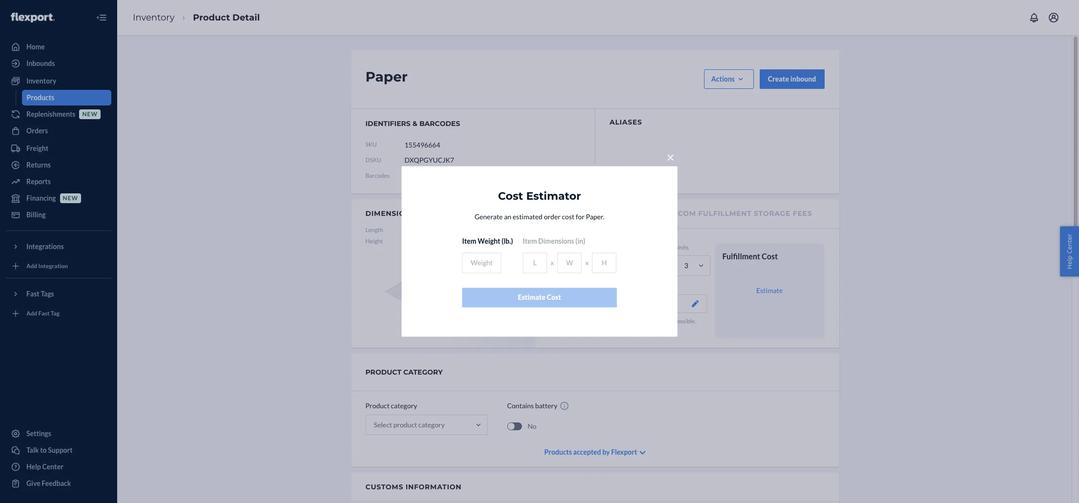 Task type: locate. For each thing, give the bounding box(es) containing it.
0 vertical spatial add
[[26, 263, 37, 270]]

identifiers
[[366, 119, 411, 128]]

0 vertical spatial help center
[[1066, 234, 1074, 269]]

1 vertical spatial in
[[643, 326, 648, 333]]

1 horizontal spatial inventory
[[133, 12, 175, 23]]

0 horizontal spatial center
[[42, 463, 63, 471]]

likely
[[617, 326, 630, 333]]

0 vertical spatial dimensions
[[366, 209, 416, 218]]

flexport logo image
[[11, 13, 55, 22]]

ship down the bubble
[[631, 326, 642, 333]]

1 horizontal spatial weight
[[478, 237, 500, 246]]

product
[[193, 12, 230, 23], [366, 402, 390, 410]]

1 horizontal spatial ship
[[631, 326, 642, 333]]

None text field
[[405, 135, 477, 154]]

reports link
[[6, 174, 111, 190]]

if
[[670, 318, 673, 325]]

0 horizontal spatial ship
[[584, 318, 594, 325]]

cost inside 'button'
[[547, 293, 561, 302]]

item for item dimensions (in)
[[523, 237, 537, 246]]

item
[[462, 237, 477, 246], [523, 237, 537, 246]]

x down level
[[586, 259, 589, 267]]

0 horizontal spatial new
[[63, 195, 78, 202]]

center inside button
[[1066, 234, 1074, 254]]

new
[[82, 111, 98, 118], [63, 195, 78, 202]]

cost
[[562, 213, 575, 221]]

1 horizontal spatial a
[[649, 326, 652, 333]]

add integration
[[26, 263, 68, 270]]

1 ecom from the left
[[561, 209, 584, 218]]

cost up estimate link
[[762, 252, 778, 261]]

to inside likely to ship in a polybag or bubble mailer if possible. heavier products will likely ship in a box.
[[577, 318, 583, 325]]

flexport recommended button
[[561, 295, 707, 313]]

0 vertical spatial inventory
[[133, 12, 175, 23]]

give
[[26, 479, 40, 488]]

new down products link
[[82, 111, 98, 118]]

dimensions inside × document
[[538, 237, 574, 246]]

product left the detail
[[193, 12, 230, 23]]

contains battery
[[507, 402, 558, 410]]

1 vertical spatial dimensions
[[538, 237, 574, 246]]

cost for fulfillment cost
[[762, 252, 778, 261]]

item up weight text box on the bottom of the page
[[462, 237, 477, 246]]

estimate down the "l" text field
[[518, 293, 546, 302]]

0 vertical spatial ship
[[584, 318, 594, 325]]

to inside talk to support button
[[40, 446, 47, 454]]

x
[[551, 259, 554, 267], [586, 259, 589, 267]]

to right talk
[[40, 446, 47, 454]]

1 item from the left
[[462, 237, 477, 246]]

2 dxqpgyucjk7 from the top
[[405, 171, 454, 180]]

help
[[1066, 255, 1074, 269], [26, 463, 41, 471]]

customs
[[366, 483, 404, 492]]

or
[[627, 318, 632, 325]]

products link
[[22, 90, 111, 106]]

add left integration
[[26, 263, 37, 270]]

dxqpgyucjk7 left (dsku)
[[405, 171, 454, 180]]

add for add integration
[[26, 263, 37, 270]]

2 vertical spatial cost
[[547, 293, 561, 302]]

1 dxqpgyucjk7 from the top
[[405, 156, 454, 164]]

ecom for ecom fulfillment storage fees
[[673, 209, 696, 218]]

0 vertical spatial a
[[601, 318, 604, 325]]

create inbound
[[768, 75, 817, 83]]

0 vertical spatial product
[[193, 12, 230, 23]]

billing
[[26, 211, 46, 219]]

give feedback button
[[6, 476, 111, 491]]

1 horizontal spatial help center
[[1066, 234, 1074, 269]]

ecom
[[561, 209, 584, 218], [673, 209, 696, 218]]

billing link
[[6, 207, 111, 223]]

x left w text field
[[551, 259, 554, 267]]

0 horizontal spatial product
[[193, 12, 230, 23]]

estimate cost
[[518, 293, 561, 302]]

integration
[[38, 263, 68, 270]]

0 horizontal spatial estimate
[[518, 293, 546, 302]]

0 horizontal spatial fees
[[642, 209, 661, 218]]

ecom fulfillment fees tab
[[561, 199, 661, 228]]

0 horizontal spatial in
[[595, 318, 600, 325]]

replenishments
[[26, 110, 75, 118]]

mailer
[[652, 318, 669, 325]]

1 horizontal spatial inventory link
[[133, 12, 175, 23]]

× document
[[402, 147, 678, 337]]

pen image
[[692, 301, 699, 307]]

fees
[[642, 209, 661, 218], [793, 209, 813, 218]]

1 vertical spatial new
[[63, 195, 78, 202]]

0 horizontal spatial to
[[40, 446, 47, 454]]

2 horizontal spatial cost
[[762, 252, 778, 261]]

1 vertical spatial add
[[26, 310, 37, 317]]

0 horizontal spatial item
[[462, 237, 477, 246]]

item up the "l" text field
[[523, 237, 537, 246]]

fast
[[38, 310, 50, 317]]

product left category
[[366, 402, 390, 410]]

likely
[[561, 318, 576, 325]]

1 horizontal spatial new
[[82, 111, 98, 118]]

service level
[[561, 244, 594, 251]]

packaging
[[561, 283, 587, 290]]

dimensions
[[366, 209, 416, 218], [538, 237, 574, 246]]

1 horizontal spatial to
[[577, 318, 583, 325]]

0 horizontal spatial inventory link
[[6, 73, 111, 89]]

add for add fast tag
[[26, 310, 37, 317]]

dimensions left (in)
[[538, 237, 574, 246]]

home link
[[6, 39, 111, 55]]

paper.
[[586, 213, 605, 221]]

tab list
[[538, 199, 839, 229]]

1 horizontal spatial cost
[[547, 293, 561, 302]]

in up products
[[595, 318, 600, 325]]

0 horizontal spatial help
[[26, 463, 41, 471]]

1 vertical spatial help center
[[26, 463, 63, 471]]

add
[[26, 263, 37, 270], [26, 310, 37, 317]]

1 vertical spatial inventory link
[[6, 73, 111, 89]]

2 item from the left
[[523, 237, 537, 246]]

1 x from the left
[[551, 259, 554, 267]]

barcodes
[[366, 172, 390, 179]]

weight left (lb.)
[[478, 237, 500, 246]]

fulfillment left storage
[[699, 209, 752, 218]]

1 horizontal spatial estimate
[[757, 286, 783, 294]]

0 horizontal spatial help center
[[26, 463, 63, 471]]

order
[[544, 213, 561, 221]]

barcodes
[[420, 119, 460, 128]]

new down reports link
[[63, 195, 78, 202]]

2 add from the top
[[26, 310, 37, 317]]

cost down packaging
[[547, 293, 561, 302]]

0 vertical spatial help
[[1066, 255, 1074, 269]]

0 vertical spatial dxqpgyucjk7
[[405, 156, 454, 164]]

1 horizontal spatial dimensions
[[538, 237, 574, 246]]

in
[[595, 318, 600, 325], [643, 326, 648, 333]]

ecom right order on the top of the page
[[561, 209, 584, 218]]

product inside breadcrumbs navigation
[[193, 12, 230, 23]]

estimate down fulfillment cost
[[757, 286, 783, 294]]

generate
[[475, 213, 503, 221]]

1 horizontal spatial product
[[366, 402, 390, 410]]

1 vertical spatial to
[[40, 446, 47, 454]]

ship
[[584, 318, 594, 325], [631, 326, 642, 333]]

fulfillment for storage
[[699, 209, 752, 218]]

H text field
[[592, 253, 617, 273]]

0 horizontal spatial x
[[551, 259, 554, 267]]

0 vertical spatial center
[[1066, 234, 1074, 254]]

a up products
[[601, 318, 604, 325]]

settings
[[26, 429, 51, 438]]

cost up an
[[498, 190, 523, 203]]

in down the bubble
[[643, 326, 648, 333]]

1 horizontal spatial item
[[523, 237, 537, 246]]

bubble
[[634, 318, 651, 325]]

estimate
[[757, 286, 783, 294], [518, 293, 546, 302]]

returns link
[[6, 157, 111, 173]]

1 vertical spatial dxqpgyucjk7
[[405, 171, 454, 180]]

0 horizontal spatial cost
[[498, 190, 523, 203]]

2 ecom from the left
[[673, 209, 696, 218]]

1 vertical spatial product
[[366, 402, 390, 410]]

weight up weight text box on the bottom of the page
[[452, 237, 471, 245]]

estimate link
[[757, 286, 783, 294]]

a left box.
[[649, 326, 652, 333]]

0 vertical spatial inventory link
[[133, 12, 175, 23]]

0 vertical spatial to
[[577, 318, 583, 325]]

0 horizontal spatial ecom
[[561, 209, 584, 218]]

1 vertical spatial cost
[[762, 252, 778, 261]]

0 vertical spatial in
[[595, 318, 600, 325]]

1 horizontal spatial ecom
[[673, 209, 696, 218]]

add inside 'link'
[[26, 263, 37, 270]]

1 horizontal spatial center
[[1066, 234, 1074, 254]]

ship up products
[[584, 318, 594, 325]]

1 horizontal spatial fees
[[793, 209, 813, 218]]

actions button
[[704, 69, 754, 89]]

item weight (lb.)
[[462, 237, 513, 246]]

inbounds
[[26, 59, 55, 67]]

0 vertical spatial new
[[82, 111, 98, 118]]

product for product detail
[[193, 12, 230, 23]]

add left fast
[[26, 310, 37, 317]]

cost for estimate cost
[[547, 293, 561, 302]]

add fast tag
[[26, 310, 60, 317]]

flexport recommended
[[569, 300, 641, 308]]

fulfillment right for
[[586, 209, 640, 218]]

1 vertical spatial a
[[649, 326, 652, 333]]

to right likely
[[577, 318, 583, 325]]

talk to support
[[26, 446, 73, 454]]

ecom up units
[[673, 209, 696, 218]]

fulfillment down ecom fulfillment storage fees
[[723, 252, 761, 261]]

to for talk
[[40, 446, 47, 454]]

orders
[[26, 127, 48, 135]]

a
[[601, 318, 604, 325], [649, 326, 652, 333]]

cost estimator
[[498, 190, 581, 203]]

1 vertical spatial help
[[26, 463, 41, 471]]

dxqpgyucjk7 up dxqpgyucjk7 (dsku)
[[405, 156, 454, 164]]

close navigation image
[[96, 12, 107, 23]]

0 horizontal spatial dimensions
[[366, 209, 416, 218]]

fulfillment for fees
[[586, 209, 640, 218]]

estimate inside 'button'
[[518, 293, 546, 302]]

inventory
[[133, 12, 175, 23], [26, 77, 56, 85]]

new for financing
[[63, 195, 78, 202]]

no
[[528, 422, 537, 430]]

0 horizontal spatial inventory
[[26, 77, 56, 85]]

1 add from the top
[[26, 263, 37, 270]]

likely to ship in a polybag or bubble mailer if possible. heavier products will likely ship in a box.
[[561, 318, 696, 333]]

1 horizontal spatial x
[[586, 259, 589, 267]]

to
[[577, 318, 583, 325], [40, 446, 47, 454]]

(dsku)
[[456, 171, 478, 180]]

freight link
[[6, 141, 111, 156]]

1 horizontal spatial help
[[1066, 255, 1074, 269]]

help center inside help center button
[[1066, 234, 1074, 269]]

dimensions up length
[[366, 209, 416, 218]]



Task type: vqa. For each thing, say whether or not it's contained in the screenshot.
would on the top of page
no



Task type: describe. For each thing, give the bounding box(es) containing it.
customs information
[[366, 483, 462, 492]]

recommended
[[596, 300, 641, 308]]

estimator
[[526, 190, 581, 203]]

sku
[[366, 141, 377, 148]]

(lb.)
[[502, 237, 513, 246]]

product for product category
[[366, 402, 390, 410]]

ecom fulfillment fees
[[561, 209, 661, 218]]

service
[[561, 244, 580, 251]]

products
[[582, 326, 605, 333]]

identifiers & barcodes
[[366, 119, 460, 128]]

length
[[366, 226, 383, 233]]

0 horizontal spatial weight
[[452, 237, 471, 245]]

aliases
[[610, 118, 642, 127]]

product category
[[366, 368, 443, 377]]

an
[[504, 213, 512, 221]]

dxqpgyucjk7 (dsku)
[[405, 171, 478, 180]]

settings link
[[6, 426, 111, 442]]

add fast tag link
[[6, 306, 111, 321]]

support
[[48, 446, 73, 454]]

create inbound button
[[760, 69, 825, 89]]

category
[[391, 402, 417, 410]]

dsku
[[366, 157, 381, 164]]

help inside button
[[1066, 255, 1074, 269]]

product
[[366, 368, 402, 377]]

estimate for estimate link
[[757, 286, 783, 294]]

new for replenishments
[[82, 111, 98, 118]]

contains
[[507, 402, 534, 410]]

units
[[675, 244, 689, 251]]

orders link
[[6, 123, 111, 139]]

2 fees from the left
[[793, 209, 813, 218]]

Weight text field
[[462, 253, 501, 273]]

height
[[366, 237, 383, 245]]

reports
[[26, 177, 51, 186]]

product detail
[[193, 12, 260, 23]]

product detail link
[[193, 12, 260, 23]]

polybag
[[605, 318, 626, 325]]

1 horizontal spatial in
[[643, 326, 648, 333]]

chevron down image
[[640, 450, 646, 456]]

battery
[[535, 402, 558, 410]]

actions
[[712, 75, 735, 83]]

help center link
[[6, 459, 111, 475]]

ecom fulfillment storage fees tab
[[673, 199, 813, 226]]

inbounds link
[[6, 56, 111, 71]]

inventory inside breadcrumbs navigation
[[133, 12, 175, 23]]

help center button
[[1061, 226, 1080, 277]]

talk to support button
[[6, 443, 111, 458]]

give feedback
[[26, 479, 71, 488]]

paper
[[366, 68, 408, 85]]

ecom fulfillment storage fees
[[673, 209, 813, 218]]

item dimensions (in)
[[523, 237, 586, 246]]

product category
[[366, 402, 417, 410]]

storage
[[754, 209, 791, 218]]

1 vertical spatial inventory
[[26, 77, 56, 85]]

to for likely
[[577, 318, 583, 325]]

dxqpgyucjk7 for dxqpgyucjk7 (dsku)
[[405, 171, 454, 180]]

for
[[576, 213, 585, 221]]

L text field
[[523, 253, 547, 273]]

× button
[[664, 147, 678, 165]]

financing
[[26, 194, 56, 202]]

(in)
[[576, 237, 586, 246]]

level
[[581, 244, 594, 251]]

possible.
[[674, 318, 696, 325]]

ecom for ecom fulfillment fees
[[561, 209, 584, 218]]

add integration link
[[6, 258, 111, 274]]

talk
[[26, 446, 39, 454]]

create
[[768, 75, 789, 83]]

will
[[606, 326, 615, 333]]

generate an estimated order cost for paper.
[[475, 213, 605, 221]]

tag
[[51, 310, 60, 317]]

category
[[404, 368, 443, 377]]

heavier
[[561, 326, 581, 333]]

W text field
[[558, 253, 582, 273]]

feedback
[[42, 479, 71, 488]]

1 vertical spatial ship
[[631, 326, 642, 333]]

1 fees from the left
[[642, 209, 661, 218]]

help center inside the help center link
[[26, 463, 63, 471]]

0 vertical spatial cost
[[498, 190, 523, 203]]

&
[[413, 119, 418, 128]]

1 vertical spatial center
[[42, 463, 63, 471]]

information
[[406, 483, 462, 492]]

flexport
[[569, 300, 595, 308]]

2 x from the left
[[586, 259, 589, 267]]

detail
[[233, 12, 260, 23]]

dxqpgyucjk7 for dxqpgyucjk7
[[405, 156, 454, 164]]

weight inside × document
[[478, 237, 500, 246]]

home
[[26, 42, 45, 51]]

inbound
[[791, 75, 817, 83]]

box.
[[653, 326, 663, 333]]

products
[[27, 93, 54, 102]]

estimated
[[513, 213, 543, 221]]

estimate cost button
[[462, 288, 617, 308]]

breadcrumbs navigation
[[125, 3, 268, 32]]

estimate for estimate cost
[[518, 293, 546, 302]]

tab list containing ecom fulfillment fees
[[538, 199, 839, 229]]

fulfillment cost
[[723, 252, 778, 261]]

returns
[[26, 161, 51, 169]]

0 horizontal spatial a
[[601, 318, 604, 325]]

item for item weight (lb.)
[[462, 237, 477, 246]]



